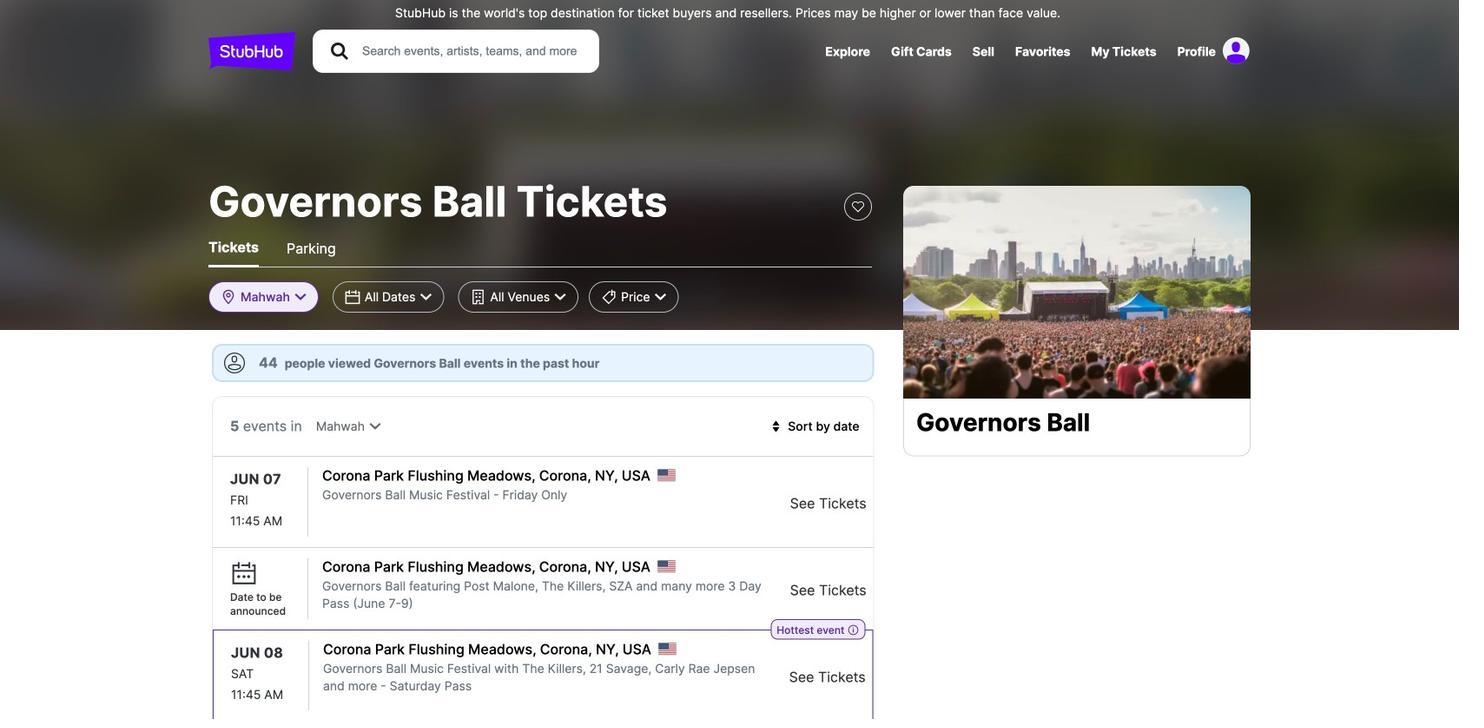 Task type: describe. For each thing, give the bounding box(es) containing it.
governors ball image
[[904, 186, 1251, 399]]

stubhub image
[[209, 30, 295, 73]]

Search events, artists, teams, and more field
[[361, 42, 583, 61]]

tooltip image
[[848, 624, 860, 637]]



Task type: vqa. For each thing, say whether or not it's contained in the screenshot.
festival
no



Task type: locate. For each thing, give the bounding box(es) containing it.
us national flag image
[[658, 560, 676, 573], [659, 643, 677, 656]]

None field
[[209, 282, 319, 313], [333, 282, 444, 313], [458, 282, 579, 313], [589, 282, 679, 313], [306, 411, 393, 442], [209, 282, 319, 313], [333, 282, 444, 313], [458, 282, 579, 313], [589, 282, 679, 313], [306, 411, 393, 442]]

1 vertical spatial us national flag image
[[659, 643, 677, 656]]

us national flag image
[[658, 469, 676, 482]]

0 vertical spatial us national flag image
[[658, 560, 676, 573]]



